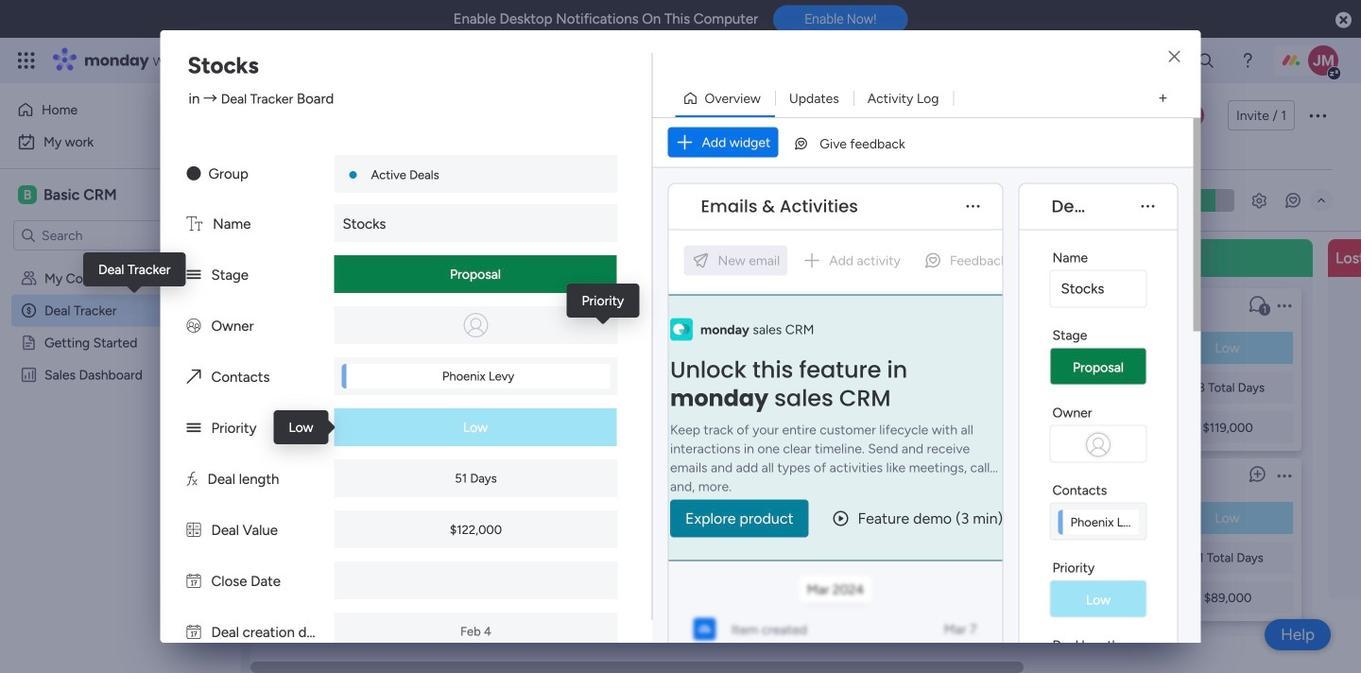 Task type: vqa. For each thing, say whether or not it's contained in the screenshot.
right the Add view icon
yes



Task type: locate. For each thing, give the bounding box(es) containing it.
2 vertical spatial option
[[0, 262, 241, 265]]

v2 status outline image
[[565, 340, 577, 356], [1087, 340, 1099, 356], [826, 511, 838, 526]]

row group
[[281, 239, 1362, 662]]

Search in workspace field
[[40, 225, 158, 246]]

2 horizontal spatial v2 status outline image
[[1087, 340, 1099, 356]]

v2 status outline image for first v2 function small outline image from left
[[565, 340, 577, 356]]

more dots image
[[967, 200, 980, 214]]

add view image
[[1160, 92, 1168, 105]]

0 vertical spatial v2 small numbers digit column outline image
[[565, 420, 577, 435]]

dapulse close image
[[1336, 11, 1352, 30]]

0 horizontal spatial v2 status outline image
[[565, 340, 577, 356]]

public board image
[[20, 334, 38, 352]]

v2 status outline image for 1st v2 function small outline image from the right
[[1087, 340, 1099, 356]]

dapulse text column image
[[187, 216, 203, 233]]

1 dapulse date column image from the top
[[187, 573, 201, 590]]

v2 small numbers digit column outline image
[[304, 420, 316, 435], [826, 420, 838, 435], [1087, 420, 1099, 435], [826, 590, 838, 605]]

dapulse numbers column image
[[187, 522, 201, 539]]

1 vertical spatial option
[[11, 127, 230, 157]]

2 horizontal spatial list box
[[1079, 281, 1302, 621]]

more dots image
[[1142, 200, 1155, 214]]

public dashboard image
[[20, 366, 38, 384]]

list box
[[0, 259, 241, 646], [818, 281, 1041, 621], [1079, 281, 1302, 621]]

workspace image
[[18, 184, 37, 205]]

2 dapulse date column image from the top
[[187, 624, 201, 641]]

0 horizontal spatial v2 function small outline image
[[565, 380, 577, 395]]

tab
[[496, 138, 526, 168]]

v2 function image
[[187, 471, 197, 488]]

jeremy miller image
[[1180, 103, 1205, 128]]

tab list
[[287, 138, 1334, 169]]

1 horizontal spatial v2 small numbers digit column outline image
[[1087, 590, 1099, 605]]

1 vertical spatial v2 small numbers digit column outline image
[[1087, 590, 1099, 605]]

workspace selection element
[[18, 183, 120, 206]]

option
[[11, 95, 201, 125], [11, 127, 230, 157], [0, 262, 241, 265]]

1 vertical spatial dapulse date column image
[[187, 624, 201, 641]]

1 horizontal spatial v2 function small outline image
[[1087, 380, 1099, 395]]

dapulse date column image
[[187, 573, 201, 590], [187, 624, 201, 641]]

v2 function small outline image
[[304, 380, 316, 395], [826, 380, 838, 395], [826, 550, 838, 566], [1087, 550, 1099, 566]]

0 vertical spatial dapulse date column image
[[187, 573, 201, 590]]

v2 small numbers digit column outline image
[[565, 420, 577, 435], [1087, 590, 1099, 605]]

close image
[[1169, 50, 1181, 64]]

None field
[[697, 194, 864, 219], [1047, 194, 1094, 219], [697, 194, 864, 219], [1047, 194, 1094, 219]]

1 horizontal spatial v2 status outline image
[[826, 511, 838, 526]]

v2 function small outline image
[[565, 380, 577, 395], [1087, 380, 1099, 395]]

dialog
[[0, 0, 1362, 673]]

Search field
[[421, 187, 478, 214]]

v2 status outline image
[[1087, 511, 1099, 526]]



Task type: describe. For each thing, give the bounding box(es) containing it.
monday marketplace image
[[1151, 51, 1170, 70]]

0 vertical spatial option
[[11, 95, 201, 125]]

v2 status image
[[187, 267, 201, 284]]

2 v2 function small outline image from the left
[[1087, 380, 1099, 395]]

0 horizontal spatial list box
[[0, 259, 241, 646]]

jeremy miller image
[[1309, 45, 1339, 76]]

search everything image
[[1197, 51, 1216, 70]]

arrow down image
[[643, 189, 666, 212]]

add view image
[[507, 146, 515, 160]]

v2 board relation small image
[[187, 369, 201, 386]]

collapse image
[[1315, 193, 1330, 208]]

1 v2 function small outline image from the left
[[565, 380, 577, 395]]

angle down image
[[366, 193, 376, 208]]

v2 multiple person column image
[[187, 318, 201, 335]]

0 horizontal spatial v2 small numbers digit column outline image
[[565, 420, 577, 435]]

1 horizontal spatial list box
[[818, 281, 1041, 621]]

v2 search image
[[407, 190, 421, 211]]

new deal image
[[763, 249, 782, 268]]

v2 sun image
[[187, 166, 201, 183]]

help image
[[1239, 51, 1258, 70]]

select product image
[[17, 51, 36, 70]]

v2 status image
[[187, 420, 201, 437]]



